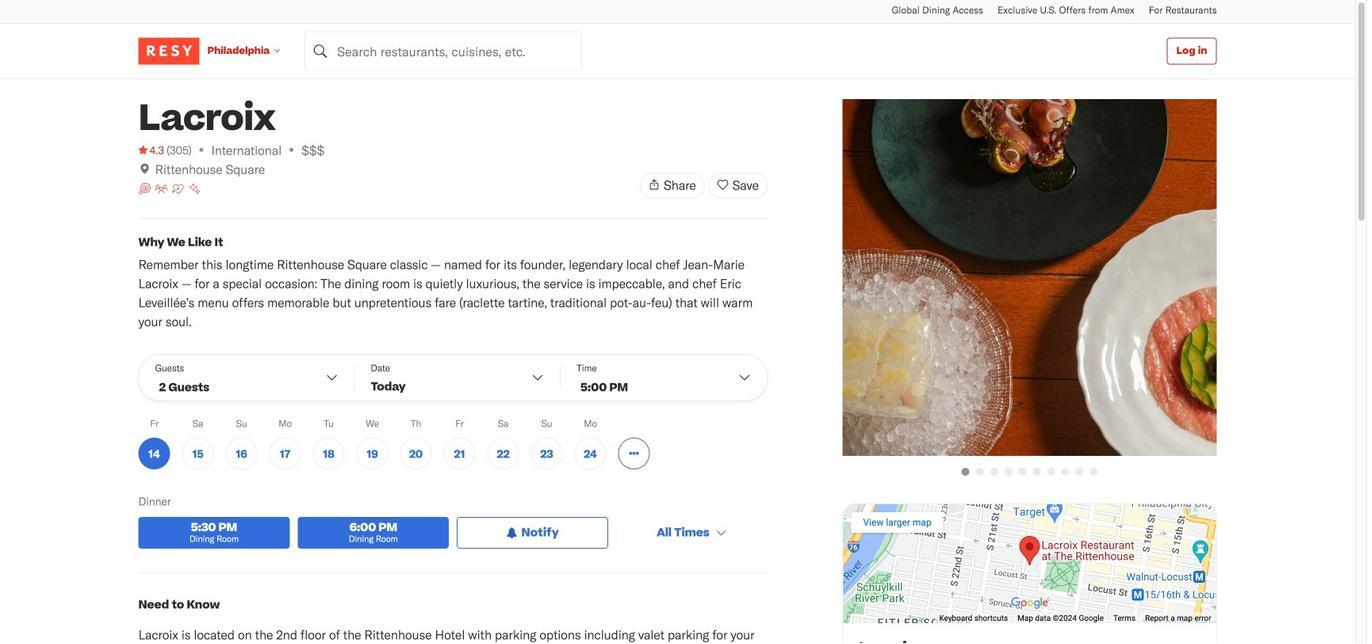 Task type: vqa. For each thing, say whether or not it's contained in the screenshot.
4.8 out of 5 stars image
no



Task type: locate. For each thing, give the bounding box(es) containing it.
None field
[[305, 31, 582, 71]]



Task type: describe. For each thing, give the bounding box(es) containing it.
Search restaurants, cuisines, etc. text field
[[305, 31, 582, 71]]

4.3 out of 5 stars image
[[138, 142, 164, 158]]



